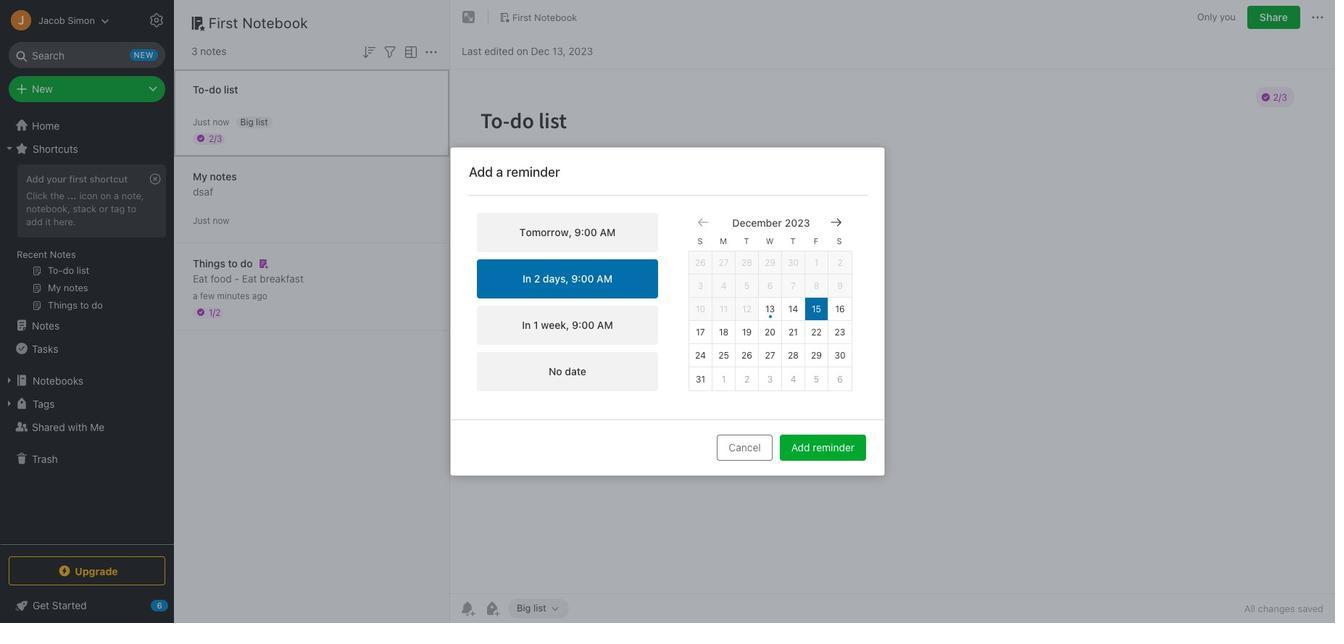 Task type: vqa. For each thing, say whether or not it's contained in the screenshot.
the More actions field
no



Task type: describe. For each thing, give the bounding box(es) containing it.
9
[[837, 280, 843, 291]]

5 for 5 button to the left
[[744, 280, 750, 291]]

17 button
[[689, 321, 712, 344]]

10 button
[[689, 298, 712, 321]]

to inside 'icon on a note, notebook, stack or tag to add it here.'
[[127, 203, 136, 214]]

0 horizontal spatial 29 button
[[759, 251, 782, 275]]

1 vertical spatial 1 button
[[712, 367, 736, 391]]

saved
[[1298, 603, 1323, 615]]

1 vertical spatial 26 button
[[736, 344, 759, 367]]

19 button
[[736, 321, 759, 344]]

tags button
[[0, 392, 173, 415]]

w
[[766, 236, 774, 246]]

add
[[26, 216, 43, 227]]

0 horizontal spatial 2 button
[[736, 367, 759, 391]]

the
[[50, 190, 64, 201]]

new
[[32, 83, 53, 95]]

things
[[193, 257, 225, 269]]

m
[[720, 236, 727, 246]]

with
[[68, 421, 87, 433]]

0 vertical spatial 30 button
[[782, 251, 805, 275]]

to inside note list element
[[228, 257, 238, 269]]

share button
[[1247, 6, 1300, 29]]

-
[[235, 272, 239, 284]]

23
[[835, 327, 845, 338]]

edited
[[484, 45, 514, 57]]

23 button
[[828, 321, 852, 344]]

1 vertical spatial 9:00
[[572, 319, 594, 331]]

big inside note list element
[[240, 116, 253, 127]]

0 vertical spatial reminder
[[506, 165, 560, 180]]

0 vertical spatial 26
[[695, 257, 706, 268]]

notes for 3 notes
[[200, 45, 226, 57]]

1 eat from the left
[[193, 272, 208, 284]]

all
[[1244, 603, 1255, 615]]

in 1 week, 9:00 am
[[522, 319, 613, 331]]

me
[[90, 421, 105, 433]]

expand notebooks image
[[4, 375, 15, 386]]

home
[[32, 119, 60, 132]]

big list button
[[508, 599, 569, 619]]

21 button
[[782, 321, 805, 344]]

shared with me
[[32, 421, 105, 433]]

1 just from the top
[[193, 116, 210, 127]]

4 for 4 button to the bottom
[[790, 374, 796, 384]]

add reminder
[[791, 441, 855, 454]]

shared with me link
[[0, 415, 173, 438]]

2 now from the top
[[213, 215, 229, 226]]

1 horizontal spatial 28 button
[[782, 344, 805, 367]]

tomorrow, 9:00 am
[[519, 226, 616, 238]]

notebooks
[[33, 374, 83, 387]]

first inside note list element
[[209, 14, 238, 31]]

1 vertical spatial 27
[[765, 350, 775, 361]]

0 vertical spatial 9:00
[[574, 226, 597, 238]]

no
[[549, 365, 562, 378]]

21
[[789, 327, 798, 338]]

f
[[814, 236, 818, 246]]

tasks button
[[0, 337, 173, 360]]

notes inside "group"
[[50, 249, 76, 260]]

24
[[695, 350, 706, 361]]

1 horizontal spatial 1 button
[[805, 251, 828, 275]]

notebook inside note list element
[[242, 14, 308, 31]]

tomorrow,
[[519, 226, 572, 238]]

11
[[720, 304, 728, 315]]

1 vertical spatial notes
[[32, 319, 60, 332]]

shortcuts
[[33, 142, 78, 155]]

dsaf
[[193, 185, 213, 198]]

0 horizontal spatial 5 button
[[736, 275, 759, 298]]

0 vertical spatial a
[[496, 165, 503, 180]]

first notebook button
[[494, 7, 582, 28]]

my notes dsaf
[[193, 170, 237, 198]]

1 just now from the top
[[193, 116, 229, 127]]

here.
[[54, 216, 76, 227]]

eat food - eat breakfast
[[193, 272, 304, 284]]

0 vertical spatial 30
[[788, 257, 799, 268]]

18
[[719, 327, 728, 338]]

11 button
[[712, 298, 736, 321]]

trash link
[[0, 447, 173, 470]]

0 horizontal spatial 26 button
[[689, 251, 712, 275]]

note,
[[122, 190, 144, 201]]

last edited on dec 13, 2023
[[462, 45, 593, 57]]

in 1 week, 9:00 am button
[[477, 306, 658, 345]]

a inside 'icon on a note, notebook, stack or tag to add it here.'
[[114, 190, 119, 201]]

new button
[[9, 76, 165, 102]]

1 vertical spatial am
[[597, 319, 613, 331]]

tree containing home
[[0, 114, 174, 544]]

22 button
[[805, 321, 828, 344]]

recent notes
[[17, 249, 76, 260]]

1 vertical spatial 2023
[[785, 216, 810, 229]]

a few minutes ago
[[193, 290, 267, 301]]

reminder inside button
[[813, 441, 855, 454]]

0 horizontal spatial list
[[224, 83, 238, 95]]

add a reminder
[[469, 165, 560, 180]]

all changes saved
[[1244, 603, 1323, 615]]

6 for the leftmost 6 button
[[767, 280, 773, 291]]

to-do list
[[193, 83, 238, 95]]

19
[[742, 327, 752, 338]]

13 button
[[759, 298, 782, 321]]

5 for 5 button to the bottom
[[814, 374, 819, 384]]

0 vertical spatial 27
[[719, 257, 729, 268]]

expand note image
[[460, 9, 478, 26]]

notes link
[[0, 314, 173, 337]]

0 vertical spatial do
[[209, 83, 221, 95]]

2 just from the top
[[193, 215, 210, 226]]

notes for my notes dsaf
[[210, 170, 237, 182]]

my
[[193, 170, 207, 182]]

note list element
[[174, 0, 450, 623]]

1 vertical spatial 26
[[741, 350, 752, 361]]

dec
[[531, 45, 550, 57]]

31 button
[[689, 367, 712, 391]]

3 for the topmost 3 button
[[698, 280, 703, 291]]

you
[[1220, 11, 1236, 23]]

add reminder button
[[780, 435, 866, 461]]

25 button
[[712, 344, 736, 367]]

15 button
[[805, 298, 828, 321]]

no date
[[549, 365, 586, 378]]

add for add reminder
[[791, 441, 810, 454]]

click
[[26, 190, 48, 201]]

14 button
[[782, 298, 805, 321]]

list inside big list button
[[533, 602, 546, 614]]

icon on a note, notebook, stack or tag to add it here.
[[26, 190, 144, 227]]

in
[[522, 319, 531, 331]]

tag
[[111, 203, 125, 214]]

1 horizontal spatial 27 button
[[759, 344, 782, 367]]



Task type: locate. For each thing, give the bounding box(es) containing it.
20
[[765, 327, 775, 338]]

0 horizontal spatial 3 button
[[689, 275, 712, 298]]

3 up to-
[[191, 45, 198, 57]]

2 vertical spatial 1
[[722, 374, 726, 384]]

t down december field
[[744, 236, 749, 246]]

only
[[1197, 11, 1217, 23]]

1 vertical spatial notes
[[210, 170, 237, 182]]

1 horizontal spatial 30 button
[[828, 344, 852, 367]]

am
[[600, 226, 616, 238], [597, 319, 613, 331]]

31
[[696, 374, 705, 384]]

3 button up the 10
[[689, 275, 712, 298]]

1 horizontal spatial eat
[[242, 272, 257, 284]]

big list inside note list element
[[240, 116, 268, 127]]

recent
[[17, 249, 47, 260]]

1 vertical spatial 5 button
[[805, 367, 828, 391]]

1 button down f
[[805, 251, 828, 275]]

1 for the rightmost 1 button
[[814, 257, 818, 268]]

30 down 23 button at the right bottom of the page
[[835, 350, 845, 361]]

big
[[240, 116, 253, 127], [517, 602, 531, 614]]

group containing add your first shortcut
[[0, 160, 173, 320]]

add for add your first shortcut
[[26, 173, 44, 185]]

week,
[[541, 319, 569, 331]]

list
[[224, 83, 238, 95], [256, 116, 268, 127], [533, 602, 546, 614]]

date
[[565, 365, 586, 378]]

4 down the 21 button
[[790, 374, 796, 384]]

1 horizontal spatial big
[[517, 602, 531, 614]]

am right week,
[[597, 319, 613, 331]]

9:00 right week,
[[572, 319, 594, 331]]

0 horizontal spatial to
[[127, 203, 136, 214]]

1 vertical spatial reminder
[[813, 441, 855, 454]]

14
[[788, 304, 798, 315]]

29 button down the 22
[[805, 344, 828, 367]]

notebooks link
[[0, 369, 173, 392]]

big inside big list button
[[517, 602, 531, 614]]

0 horizontal spatial reminder
[[506, 165, 560, 180]]

5 button down the 22 button
[[805, 367, 828, 391]]

2023 inside note window element
[[568, 45, 593, 57]]

do up eat food - eat breakfast
[[240, 257, 253, 269]]

0 horizontal spatial 1
[[533, 319, 538, 331]]

0 horizontal spatial 29
[[765, 257, 775, 268]]

1 horizontal spatial to
[[228, 257, 238, 269]]

27 down "m"
[[719, 257, 729, 268]]

first inside button
[[512, 11, 532, 23]]

add tag image
[[483, 600, 501, 618]]

on left dec
[[517, 45, 528, 57]]

6 for bottom 6 button
[[837, 374, 843, 384]]

0 vertical spatial 27 button
[[712, 251, 736, 275]]

first notebook inside button
[[512, 11, 577, 23]]

2 button down 19 button
[[736, 367, 759, 391]]

13
[[765, 304, 775, 315]]

only you
[[1197, 11, 1236, 23]]

0 horizontal spatial 6 button
[[759, 275, 782, 298]]

your
[[47, 173, 67, 185]]

1 vertical spatial 29 button
[[805, 344, 828, 367]]

0 horizontal spatial notebook
[[242, 14, 308, 31]]

just up 2/3
[[193, 116, 210, 127]]

4 button
[[712, 275, 736, 298], [782, 367, 805, 391]]

0 horizontal spatial 1 button
[[712, 367, 736, 391]]

26 up the 10
[[695, 257, 706, 268]]

18 button
[[712, 321, 736, 344]]

5 down the 22 button
[[814, 374, 819, 384]]

1 s from the left
[[698, 236, 703, 246]]

28 button down 21
[[782, 344, 805, 367]]

upgrade
[[75, 565, 118, 577]]

cancel
[[729, 441, 761, 454]]

2023 right 13,
[[568, 45, 593, 57]]

eat
[[193, 272, 208, 284], [242, 272, 257, 284]]

1 horizontal spatial reminder
[[813, 441, 855, 454]]

8 button
[[805, 275, 828, 298]]

2 just now from the top
[[193, 215, 229, 226]]

a inside note list element
[[193, 290, 198, 301]]

3 down 20 button
[[767, 374, 773, 384]]

0 vertical spatial 3
[[191, 45, 198, 57]]

1 horizontal spatial a
[[193, 290, 198, 301]]

3 button
[[689, 275, 712, 298], [759, 367, 782, 391]]

0 horizontal spatial 4
[[721, 280, 726, 291]]

add
[[469, 165, 493, 180], [26, 173, 44, 185], [791, 441, 810, 454]]

1 vertical spatial 4 button
[[782, 367, 805, 391]]

Search text field
[[19, 42, 155, 68]]

8
[[814, 280, 819, 291]]

27 down 20 button
[[765, 350, 775, 361]]

2023 right december
[[785, 216, 810, 229]]

6 up 13
[[767, 280, 773, 291]]

1 horizontal spatial 29 button
[[805, 344, 828, 367]]

notes up to-do list
[[200, 45, 226, 57]]

to
[[127, 203, 136, 214], [228, 257, 238, 269]]

0 horizontal spatial t
[[744, 236, 749, 246]]

1 vertical spatial 1
[[533, 319, 538, 331]]

1 vertical spatial do
[[240, 257, 253, 269]]

1 right in
[[533, 319, 538, 331]]

tomorrow, 9:00 am button
[[477, 213, 658, 252]]

1 horizontal spatial 28
[[788, 350, 799, 361]]

tree
[[0, 114, 174, 544]]

shared
[[32, 421, 65, 433]]

28 button down december field
[[736, 251, 759, 275]]

just now up 2/3
[[193, 116, 229, 127]]

7 button
[[782, 275, 805, 298]]

0 vertical spatial to
[[127, 203, 136, 214]]

0 vertical spatial 28 button
[[736, 251, 759, 275]]

10
[[696, 304, 705, 315]]

28 button
[[736, 251, 759, 275], [782, 344, 805, 367]]

0 vertical spatial 1 button
[[805, 251, 828, 275]]

click the ...
[[26, 190, 77, 201]]

2 button up 9
[[828, 251, 852, 275]]

1 horizontal spatial do
[[240, 257, 253, 269]]

0 horizontal spatial 26
[[695, 257, 706, 268]]

0 vertical spatial on
[[517, 45, 528, 57]]

notes
[[200, 45, 226, 57], [210, 170, 237, 182]]

0 vertical spatial now
[[213, 116, 229, 127]]

ago
[[252, 290, 267, 301]]

15
[[812, 304, 821, 315]]

minutes
[[217, 290, 250, 301]]

4 for the left 4 button
[[721, 280, 726, 291]]

on inside 'icon on a note, notebook, stack or tag to add it here.'
[[100, 190, 111, 201]]

4 button up the 11
[[712, 275, 736, 298]]

1 horizontal spatial 29
[[811, 350, 822, 361]]

0 vertical spatial 6 button
[[759, 275, 782, 298]]

0 vertical spatial 3 button
[[689, 275, 712, 298]]

2 eat from the left
[[242, 272, 257, 284]]

0 horizontal spatial 4 button
[[712, 275, 736, 298]]

1 down f
[[814, 257, 818, 268]]

16
[[835, 304, 845, 315]]

0 vertical spatial 28
[[741, 257, 752, 268]]

0 horizontal spatial do
[[209, 83, 221, 95]]

2 s from the left
[[837, 236, 842, 246]]

1 vertical spatial now
[[213, 215, 229, 226]]

1 vertical spatial 6 button
[[828, 367, 852, 391]]

2/3
[[209, 133, 222, 144]]

1 vertical spatial 2
[[744, 374, 750, 384]]

0 horizontal spatial 2023
[[568, 45, 593, 57]]

notes
[[50, 249, 76, 260], [32, 319, 60, 332]]

28 down the 21 button
[[788, 350, 799, 361]]

first up 3 notes
[[209, 14, 238, 31]]

big list
[[240, 116, 268, 127], [517, 602, 546, 614]]

1 vertical spatial on
[[100, 190, 111, 201]]

notes inside my notes dsaf
[[210, 170, 237, 182]]

2 vertical spatial 3
[[767, 374, 773, 384]]

1 vertical spatial 30
[[835, 350, 845, 361]]

changes
[[1258, 603, 1295, 615]]

30 up 7
[[788, 257, 799, 268]]

29 down w on the right top of page
[[765, 257, 775, 268]]

3 for 3 notes
[[191, 45, 198, 57]]

6 button left 7
[[759, 275, 782, 298]]

6
[[767, 280, 773, 291], [837, 374, 843, 384]]

0 horizontal spatial 5
[[744, 280, 750, 291]]

first
[[512, 11, 532, 23], [209, 14, 238, 31]]

5 button up 12
[[736, 275, 759, 298]]

29 down the 22 button
[[811, 350, 822, 361]]

27 button down "m"
[[712, 251, 736, 275]]

shortcuts button
[[0, 137, 173, 160]]

eat right -
[[242, 272, 257, 284]]

6 button down 23 button at the right bottom of the page
[[828, 367, 852, 391]]

icon
[[79, 190, 98, 201]]

5 up 12
[[744, 280, 750, 291]]

to up -
[[228, 257, 238, 269]]

1 horizontal spatial list
[[256, 116, 268, 127]]

0 vertical spatial 5 button
[[736, 275, 759, 298]]

0 horizontal spatial add
[[26, 173, 44, 185]]

2023 field
[[782, 215, 810, 230]]

t
[[744, 236, 749, 246], [790, 236, 795, 246]]

0 vertical spatial 4 button
[[712, 275, 736, 298]]

1 vertical spatial 2 button
[[736, 367, 759, 391]]

1 horizontal spatial 30
[[835, 350, 845, 361]]

just down dsaf
[[193, 215, 210, 226]]

home link
[[0, 114, 174, 137]]

0 horizontal spatial a
[[114, 190, 119, 201]]

0 vertical spatial big
[[240, 116, 253, 127]]

4 button down the 21 button
[[782, 367, 805, 391]]

1 vertical spatial just now
[[193, 215, 229, 226]]

on up or
[[100, 190, 111, 201]]

1 vertical spatial 4
[[790, 374, 796, 384]]

2 horizontal spatial list
[[533, 602, 546, 614]]

1 vertical spatial 28
[[788, 350, 799, 361]]

0 vertical spatial 29 button
[[759, 251, 782, 275]]

0 vertical spatial just
[[193, 116, 210, 127]]

now down dsaf
[[213, 215, 229, 226]]

27 button
[[712, 251, 736, 275], [759, 344, 782, 367]]

1 horizontal spatial 26
[[741, 350, 752, 361]]

big list inside button
[[517, 602, 546, 614]]

3 button down 20 button
[[759, 367, 782, 391]]

12
[[742, 304, 752, 315]]

do down 3 notes
[[209, 83, 221, 95]]

28
[[741, 257, 752, 268], [788, 350, 799, 361]]

1 horizontal spatial first notebook
[[512, 11, 577, 23]]

food
[[211, 272, 232, 284]]

27 button down 20
[[759, 344, 782, 367]]

1 horizontal spatial 2
[[837, 257, 843, 268]]

1 vertical spatial 30 button
[[828, 344, 852, 367]]

December field
[[729, 215, 782, 230]]

notes right my
[[210, 170, 237, 182]]

first notebook inside note list element
[[209, 14, 308, 31]]

1 horizontal spatial t
[[790, 236, 795, 246]]

0 horizontal spatial first
[[209, 14, 238, 31]]

2 up 9
[[837, 257, 843, 268]]

settings image
[[148, 12, 165, 29]]

add a reminder image
[[459, 600, 476, 618]]

1 horizontal spatial 5 button
[[805, 367, 828, 391]]

30 button up 7
[[782, 251, 805, 275]]

None search field
[[19, 42, 155, 68]]

1 vertical spatial big list
[[517, 602, 546, 614]]

0 vertical spatial 29
[[765, 257, 775, 268]]

0 vertical spatial 2
[[837, 257, 843, 268]]

1 horizontal spatial add
[[469, 165, 493, 180]]

9:00 right tomorrow,
[[574, 226, 597, 238]]

first up last edited on dec 13, 2023 on the left of page
[[512, 11, 532, 23]]

s
[[698, 236, 703, 246], [837, 236, 842, 246]]

1/2
[[209, 307, 221, 318]]

now up 2/3
[[213, 116, 229, 127]]

to down the note,
[[127, 203, 136, 214]]

1 vertical spatial big
[[517, 602, 531, 614]]

29 button down w on the right top of page
[[759, 251, 782, 275]]

17
[[696, 327, 705, 338]]

1 now from the top
[[213, 116, 229, 127]]

0 vertical spatial 5
[[744, 280, 750, 291]]

0 vertical spatial 2 button
[[828, 251, 852, 275]]

s right f
[[837, 236, 842, 246]]

13,
[[552, 45, 566, 57]]

add inside "group"
[[26, 173, 44, 185]]

9:00
[[574, 226, 597, 238], [572, 319, 594, 331]]

...
[[67, 190, 77, 201]]

26 button up the 10
[[689, 251, 712, 275]]

just now down dsaf
[[193, 215, 229, 226]]

2 right 31 button
[[744, 374, 750, 384]]

t down 2023 field
[[790, 236, 795, 246]]

12 button
[[736, 298, 759, 321]]

first notebook
[[512, 11, 577, 23], [209, 14, 308, 31]]

1 vertical spatial 3
[[698, 280, 703, 291]]

1 horizontal spatial 5
[[814, 374, 819, 384]]

2 t from the left
[[790, 236, 795, 246]]

first notebook up 3 notes
[[209, 14, 308, 31]]

1 vertical spatial 5
[[814, 374, 819, 384]]

1 horizontal spatial big list
[[517, 602, 546, 614]]

add inside button
[[791, 441, 810, 454]]

1 button right 31
[[712, 367, 736, 391]]

26 right 25 button
[[741, 350, 752, 361]]

4 up the 11
[[721, 280, 726, 291]]

30 button down 23
[[828, 344, 852, 367]]

1 horizontal spatial 2023
[[785, 216, 810, 229]]

expand tags image
[[4, 398, 15, 409]]

am right tomorrow,
[[600, 226, 616, 238]]

26 button
[[689, 251, 712, 275], [736, 344, 759, 367]]

note window element
[[450, 0, 1335, 623]]

6 button
[[759, 275, 782, 298], [828, 367, 852, 391]]

3 for bottommost 3 button
[[767, 374, 773, 384]]

notes up tasks
[[32, 319, 60, 332]]

notes right 'recent'
[[50, 249, 76, 260]]

few
[[200, 290, 215, 301]]

group
[[0, 160, 173, 320]]

just now
[[193, 116, 229, 127], [193, 215, 229, 226]]

1 horizontal spatial first
[[512, 11, 532, 23]]

cancel button
[[717, 435, 772, 461]]

1 for bottom 1 button
[[722, 374, 726, 384]]

2 vertical spatial list
[[533, 602, 546, 614]]

3 inside note list element
[[191, 45, 198, 57]]

1 vertical spatial 3 button
[[759, 367, 782, 391]]

0 vertical spatial am
[[600, 226, 616, 238]]

add for add a reminder
[[469, 165, 493, 180]]

eat down things
[[193, 272, 208, 284]]

1 horizontal spatial 4
[[790, 374, 796, 384]]

Note Editor text field
[[450, 70, 1335, 594]]

0 horizontal spatial 27
[[719, 257, 729, 268]]

6 down 23 button at the right bottom of the page
[[837, 374, 843, 384]]

1 vertical spatial list
[[256, 116, 268, 127]]

on inside note window element
[[517, 45, 528, 57]]

3 up the 10
[[698, 280, 703, 291]]

1 horizontal spatial s
[[837, 236, 842, 246]]

things to do
[[193, 257, 253, 269]]

notebook inside button
[[534, 11, 577, 23]]

24 button
[[689, 344, 712, 367]]

26 button down 19
[[736, 344, 759, 367]]

1 right 31 button
[[722, 374, 726, 384]]

s left "m"
[[698, 236, 703, 246]]

28 down december field
[[741, 257, 752, 268]]

1 t from the left
[[744, 236, 749, 246]]

just
[[193, 116, 210, 127], [193, 215, 210, 226]]

1 vertical spatial 27 button
[[759, 344, 782, 367]]

reminder
[[506, 165, 560, 180], [813, 441, 855, 454]]

7
[[791, 280, 796, 291]]

first notebook up dec
[[512, 11, 577, 23]]

5 button
[[736, 275, 759, 298], [805, 367, 828, 391]]

16 button
[[828, 298, 852, 321]]

4
[[721, 280, 726, 291], [790, 374, 796, 384]]



